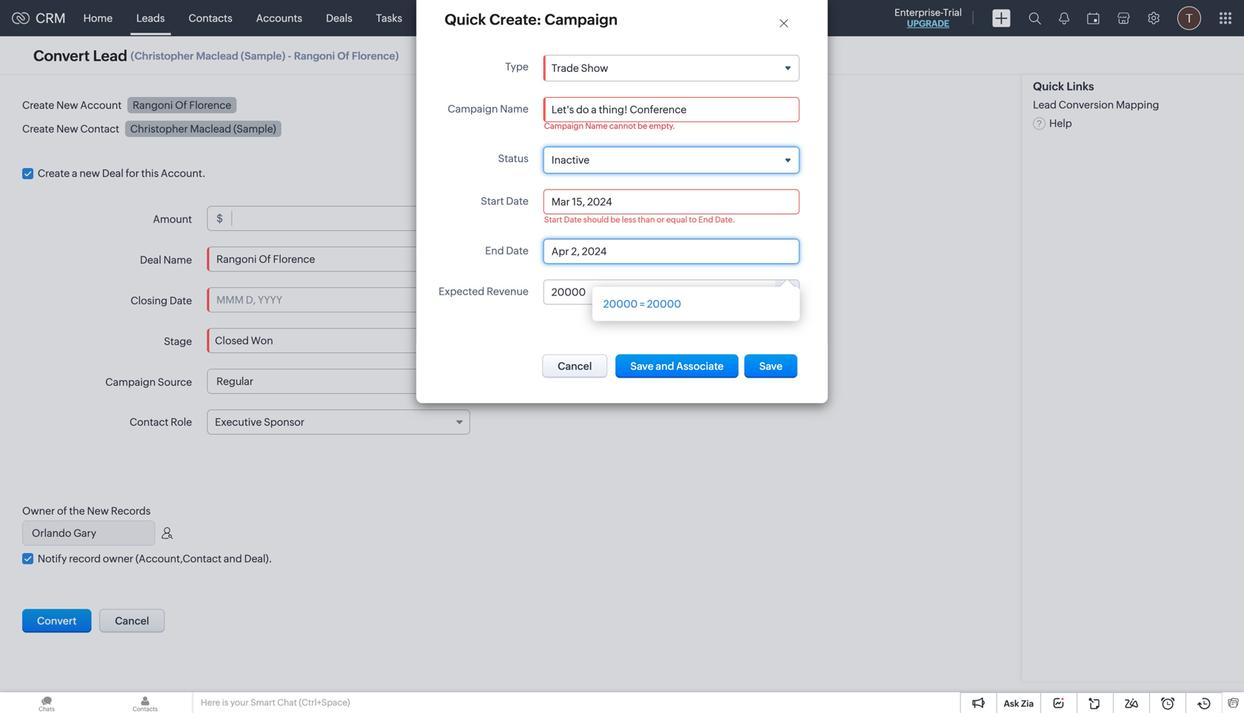 Task type: locate. For each thing, give the bounding box(es) containing it.
1 vertical spatial quick
[[1033, 80, 1065, 93]]

1 horizontal spatial quick
[[1033, 80, 1065, 93]]

create down "create new account"
[[22, 123, 54, 135]]

2 vertical spatial create
[[38, 168, 70, 179]]

1 horizontal spatial 20000
[[647, 298, 682, 310]]

christopher maclead (sample)
[[130, 123, 276, 135]]

create a new deal for this account.
[[38, 168, 206, 179]]

lead up help "link"
[[1033, 99, 1057, 111]]

new
[[80, 168, 100, 179]]

name down "amount"
[[164, 254, 192, 266]]

name for campaign name cannot be empty.
[[586, 122, 608, 131]]

end
[[485, 245, 504, 257]]

name for campaign name
[[500, 103, 529, 115]]

2 horizontal spatial name
[[586, 122, 608, 131]]

cancel
[[115, 615, 149, 627]]

lead left (
[[93, 47, 127, 64]]

deal left the for
[[102, 168, 124, 179]]

0 vertical spatial name
[[500, 103, 529, 115]]

quick
[[445, 11, 486, 28], [1033, 80, 1065, 93]]

2 vertical spatial name
[[164, 254, 192, 266]]

new up 'create new contact'
[[56, 99, 78, 111]]

1 horizontal spatial name
[[500, 103, 529, 115]]

zia
[[1022, 699, 1034, 709]]

record
[[69, 553, 101, 565]]

1 horizontal spatial deal
[[140, 254, 161, 266]]

signals element
[[1051, 0, 1079, 36]]

1 vertical spatial name
[[586, 122, 608, 131]]

0 vertical spatial deal
[[102, 168, 124, 179]]

source
[[158, 376, 192, 388]]

trade
[[552, 62, 579, 74]]

signals image
[[1059, 12, 1070, 24]]

rangoni right -
[[294, 50, 335, 62]]

None button
[[542, 354, 608, 378], [616, 354, 739, 378], [542, 354, 608, 378], [616, 354, 739, 378]]

of
[[57, 505, 67, 517]]

(account,contact
[[136, 553, 222, 565]]

the
[[69, 505, 85, 517]]

0 vertical spatial new
[[56, 99, 78, 111]]

create left the a
[[38, 168, 70, 179]]

1 vertical spatial campaign
[[544, 122, 584, 131]]

home
[[83, 12, 113, 24]]

20000
[[604, 298, 638, 310], [647, 298, 682, 310]]

=
[[640, 298, 645, 310]]

0 horizontal spatial name
[[164, 254, 192, 266]]

create up 'create new contact'
[[22, 99, 54, 111]]

chat
[[277, 698, 297, 708]]

quick inside quick links lead conversion mapping help
[[1033, 80, 1065, 93]]

notify
[[38, 553, 67, 565]]

20000 right =
[[647, 298, 682, 310]]

0 vertical spatial rangoni
[[294, 50, 335, 62]]

)
[[395, 50, 399, 62]]

florence up christopher maclead (sample)
[[189, 99, 231, 111]]

create for create new contact
[[22, 123, 54, 135]]

None text field
[[552, 104, 792, 116], [232, 207, 446, 230], [208, 248, 470, 271], [552, 286, 756, 298], [552, 104, 792, 116], [232, 207, 446, 230], [208, 248, 470, 271], [552, 286, 756, 298]]

for
[[126, 168, 139, 179]]

maclead down rangoni of florence
[[190, 123, 231, 135]]

stage
[[164, 335, 192, 347]]

christopher down leads link
[[135, 50, 194, 62]]

None text field
[[23, 522, 154, 545]]

create new contact
[[22, 123, 119, 135]]

lead inside quick links lead conversion mapping help
[[1033, 99, 1057, 111]]

0 vertical spatial lead
[[93, 47, 127, 64]]

deal).
[[244, 553, 272, 565]]

crm link
[[12, 11, 66, 26]]

0 vertical spatial campaign
[[448, 103, 498, 115]]

deal
[[102, 168, 124, 179], [140, 254, 161, 266]]

christopher
[[135, 50, 194, 62], [130, 123, 188, 135]]

tasks link
[[364, 0, 414, 36]]

a
[[72, 168, 77, 179]]

tasks
[[376, 12, 402, 24]]

quick left calls
[[445, 11, 486, 28]]

1 horizontal spatial contact
[[130, 416, 169, 428]]

new right the at the left bottom of page
[[87, 505, 109, 517]]

of down deals at the left of the page
[[337, 50, 350, 62]]

0 horizontal spatial of
[[175, 99, 187, 111]]

1 horizontal spatial lead
[[1033, 99, 1057, 111]]

2 horizontal spatial campaign
[[544, 122, 584, 131]]

1 vertical spatial (sample)
[[233, 123, 276, 135]]

end date
[[485, 245, 529, 257]]

trade show
[[552, 62, 609, 74]]

ask
[[1004, 699, 1020, 709]]

0 horizontal spatial campaign
[[105, 376, 156, 388]]

lead conversion mapping link
[[1033, 99, 1160, 111]]

maclead down contacts link
[[196, 50, 238, 62]]

lead
[[93, 47, 127, 64], [1033, 99, 1057, 111]]

name left cannot
[[586, 122, 608, 131]]

create for create a new deal for this account.
[[38, 168, 70, 179]]

date for start date
[[506, 195, 529, 207]]

0 horizontal spatial deal
[[102, 168, 124, 179]]

analytics link
[[591, 0, 659, 36]]

1 vertical spatial rangoni
[[133, 99, 173, 111]]

christopher inside convert lead ( christopher maclead (sample) - rangoni of florence )
[[135, 50, 194, 62]]

Trade Show field
[[544, 56, 799, 81]]

meetings
[[426, 12, 471, 24]]

0 horizontal spatial quick
[[445, 11, 486, 28]]

convert inside button
[[37, 615, 77, 627]]

help
[[1050, 117, 1072, 129]]

expected
[[439, 286, 485, 297]]

0 vertical spatial (sample)
[[241, 50, 286, 62]]

maclead inside convert lead ( christopher maclead (sample) - rangoni of florence )
[[196, 50, 238, 62]]

smart
[[251, 698, 276, 708]]

1 vertical spatial contact
[[130, 416, 169, 428]]

quick left links
[[1033, 80, 1065, 93]]

date right 'start'
[[506, 195, 529, 207]]

name down type
[[500, 103, 529, 115]]

20000 = 20000 link
[[604, 298, 682, 310]]

0 horizontal spatial 20000
[[604, 298, 638, 310]]

christopher down rangoni of florence
[[130, 123, 188, 135]]

campaign name
[[448, 103, 529, 115]]

campaign for campaign name cannot be empty.
[[544, 122, 584, 131]]

campaign for campaign name
[[448, 103, 498, 115]]

convert down notify on the left
[[37, 615, 77, 627]]

1 vertical spatial convert
[[37, 615, 77, 627]]

0 vertical spatial florence
[[352, 50, 395, 62]]

of up christopher maclead (sample)
[[175, 99, 187, 111]]

$
[[217, 213, 223, 225]]

1 horizontal spatial florence
[[352, 50, 395, 62]]

account
[[80, 99, 122, 111]]

closing
[[131, 295, 168, 307]]

chats image
[[0, 693, 93, 713]]

start
[[481, 195, 504, 207]]

1 vertical spatial lead
[[1033, 99, 1057, 111]]

new for account
[[56, 99, 78, 111]]

calendar image
[[1088, 12, 1100, 24]]

owner
[[22, 505, 55, 517]]

home link
[[72, 0, 125, 36]]

0 vertical spatial convert
[[33, 47, 90, 64]]

contact down account
[[80, 123, 119, 135]]

help link
[[1033, 117, 1072, 129]]

campaign
[[448, 103, 498, 115], [544, 122, 584, 131], [105, 376, 156, 388]]

convert button
[[22, 609, 91, 633]]

rangoni inside convert lead ( christopher maclead (sample) - rangoni of florence )
[[294, 50, 335, 62]]

new down "create new account"
[[56, 123, 78, 135]]

20000 left =
[[604, 298, 638, 310]]

convert down crm
[[33, 47, 90, 64]]

(sample)
[[241, 50, 286, 62], [233, 123, 276, 135]]

2 vertical spatial campaign
[[105, 376, 156, 388]]

1 horizontal spatial campaign
[[448, 103, 498, 115]]

1 vertical spatial of
[[175, 99, 187, 111]]

1 vertical spatial maclead
[[190, 123, 231, 135]]

quick create: campaign
[[445, 11, 618, 28]]

records
[[111, 505, 151, 517]]

deal up closing
[[140, 254, 161, 266]]

0 vertical spatial quick
[[445, 11, 486, 28]]

0 horizontal spatial contact
[[80, 123, 119, 135]]

1 vertical spatial date
[[506, 245, 529, 257]]

florence down tasks link
[[352, 50, 395, 62]]

1 horizontal spatial rangoni
[[294, 50, 335, 62]]

leads
[[136, 12, 165, 24]]

search element
[[1020, 0, 1051, 36]]

0 vertical spatial contact
[[80, 123, 119, 135]]

type
[[505, 61, 529, 73]]

rangoni right account
[[133, 99, 173, 111]]

rangoni
[[294, 50, 335, 62], [133, 99, 173, 111]]

calls link
[[483, 0, 530, 36]]

2 vertical spatial date
[[170, 295, 192, 307]]

1 horizontal spatial of
[[337, 50, 350, 62]]

owner of the new records
[[22, 505, 151, 517]]

contact left role
[[130, 416, 169, 428]]

2 20000 from the left
[[647, 298, 682, 310]]

new
[[56, 99, 78, 111], [56, 123, 78, 135], [87, 505, 109, 517]]

2 vertical spatial new
[[87, 505, 109, 517]]

1 vertical spatial create
[[22, 123, 54, 135]]

0 vertical spatial maclead
[[196, 50, 238, 62]]

contact
[[80, 123, 119, 135], [130, 416, 169, 428]]

campaign name cannot be empty.
[[544, 122, 675, 131]]

0 vertical spatial create
[[22, 99, 54, 111]]

create
[[22, 99, 54, 111], [22, 123, 54, 135], [38, 168, 70, 179]]

show
[[581, 62, 609, 74]]

create menu element
[[984, 0, 1020, 36]]

date right the end
[[506, 245, 529, 257]]

0 vertical spatial of
[[337, 50, 350, 62]]

meetings link
[[414, 0, 483, 36]]

0 vertical spatial christopher
[[135, 50, 194, 62]]

date right closing
[[170, 295, 192, 307]]

date for closing date
[[170, 295, 192, 307]]

0 horizontal spatial florence
[[189, 99, 231, 111]]

0 vertical spatial date
[[506, 195, 529, 207]]

date
[[506, 195, 529, 207], [506, 245, 529, 257], [170, 295, 192, 307]]

reports
[[542, 12, 580, 24]]

contacts image
[[99, 693, 192, 713]]

None submit
[[745, 354, 798, 378]]

1 vertical spatial deal
[[140, 254, 161, 266]]

1 20000 from the left
[[604, 298, 638, 310]]

florence
[[352, 50, 395, 62], [189, 99, 231, 111]]

1 vertical spatial new
[[56, 123, 78, 135]]

of
[[337, 50, 350, 62], [175, 99, 187, 111]]



Task type: describe. For each thing, give the bounding box(es) containing it.
be
[[638, 122, 648, 131]]

rangoni of florence
[[133, 99, 231, 111]]

this
[[141, 168, 159, 179]]

florence inside convert lead ( christopher maclead (sample) - rangoni of florence )
[[352, 50, 395, 62]]

quick for quick create: campaign
[[445, 11, 486, 28]]

of inside convert lead ( christopher maclead (sample) - rangoni of florence )
[[337, 50, 350, 62]]

20000 = 20000
[[604, 298, 682, 310]]

Inactive field
[[544, 148, 799, 173]]

amount
[[153, 213, 192, 225]]

convert for convert
[[37, 615, 77, 627]]

conversion
[[1059, 99, 1114, 111]]

name for deal name
[[164, 254, 192, 266]]

0 horizontal spatial lead
[[93, 47, 127, 64]]

expected revenue
[[439, 286, 529, 297]]

calls
[[495, 12, 518, 24]]

quick for quick links lead conversion mapping help
[[1033, 80, 1065, 93]]

MMM D, YYYY text field
[[208, 288, 470, 312]]

date for end date
[[506, 245, 529, 257]]

your
[[230, 698, 249, 708]]

contacts link
[[177, 0, 244, 36]]

contact role
[[130, 416, 192, 428]]

crm
[[36, 11, 66, 26]]

MMM d, yyyy
 text field
[[552, 246, 672, 257]]

new for contact
[[56, 123, 78, 135]]

account.
[[161, 168, 206, 179]]

deal name
[[140, 254, 192, 266]]

MMM d, yyyy
 text field
[[552, 196, 672, 208]]

revenue
[[487, 286, 529, 297]]

deals
[[326, 12, 353, 24]]

leads link
[[125, 0, 177, 36]]

accounts link
[[244, 0, 314, 36]]

campaign for campaign source
[[105, 376, 156, 388]]

1 vertical spatial florence
[[189, 99, 231, 111]]

ask zia
[[1004, 699, 1034, 709]]

-
[[288, 50, 292, 62]]

quick links lead conversion mapping help
[[1033, 80, 1160, 129]]

search image
[[1029, 12, 1042, 24]]

create menu image
[[993, 9, 1011, 27]]

deals link
[[314, 0, 364, 36]]

0 horizontal spatial rangoni
[[133, 99, 173, 111]]

and
[[224, 553, 242, 565]]

cancel button
[[99, 609, 165, 633]]

start date
[[481, 195, 529, 207]]

(sample) inside convert lead ( christopher maclead (sample) - rangoni of florence )
[[241, 50, 286, 62]]

campaign source
[[105, 376, 192, 388]]

logo image
[[12, 12, 30, 24]]

create for create new account
[[22, 99, 54, 111]]

enterprise-trial upgrade
[[895, 7, 962, 29]]

accounts
[[256, 12, 302, 24]]

create new account
[[22, 99, 122, 111]]

contacts
[[189, 12, 233, 24]]

owner
[[103, 553, 133, 565]]

convert lead ( christopher maclead (sample) - rangoni of florence )
[[33, 47, 399, 64]]

is
[[222, 698, 229, 708]]

analytics
[[603, 12, 647, 24]]

links
[[1067, 80, 1095, 93]]

1 vertical spatial christopher
[[130, 123, 188, 135]]

enterprise-
[[895, 7, 944, 18]]

status
[[498, 153, 529, 165]]

here
[[201, 698, 220, 708]]

cannot
[[610, 122, 636, 131]]

reports link
[[530, 0, 591, 36]]

notify record owner (account,contact and deal).
[[38, 553, 272, 565]]

mapping
[[1117, 99, 1160, 111]]

convert for convert lead ( christopher maclead (sample) - rangoni of florence )
[[33, 47, 90, 64]]

inactive
[[552, 154, 590, 166]]

upgrade
[[907, 19, 950, 29]]

here is your smart chat (ctrl+space)
[[201, 698, 350, 708]]

(
[[131, 50, 135, 62]]

role
[[171, 416, 192, 428]]

create: campaign
[[490, 11, 618, 28]]

trial
[[944, 7, 962, 18]]

empty.
[[649, 122, 675, 131]]

(ctrl+space)
[[299, 698, 350, 708]]



Task type: vqa. For each thing, say whether or not it's contained in the screenshot.
the bottom DATE
yes



